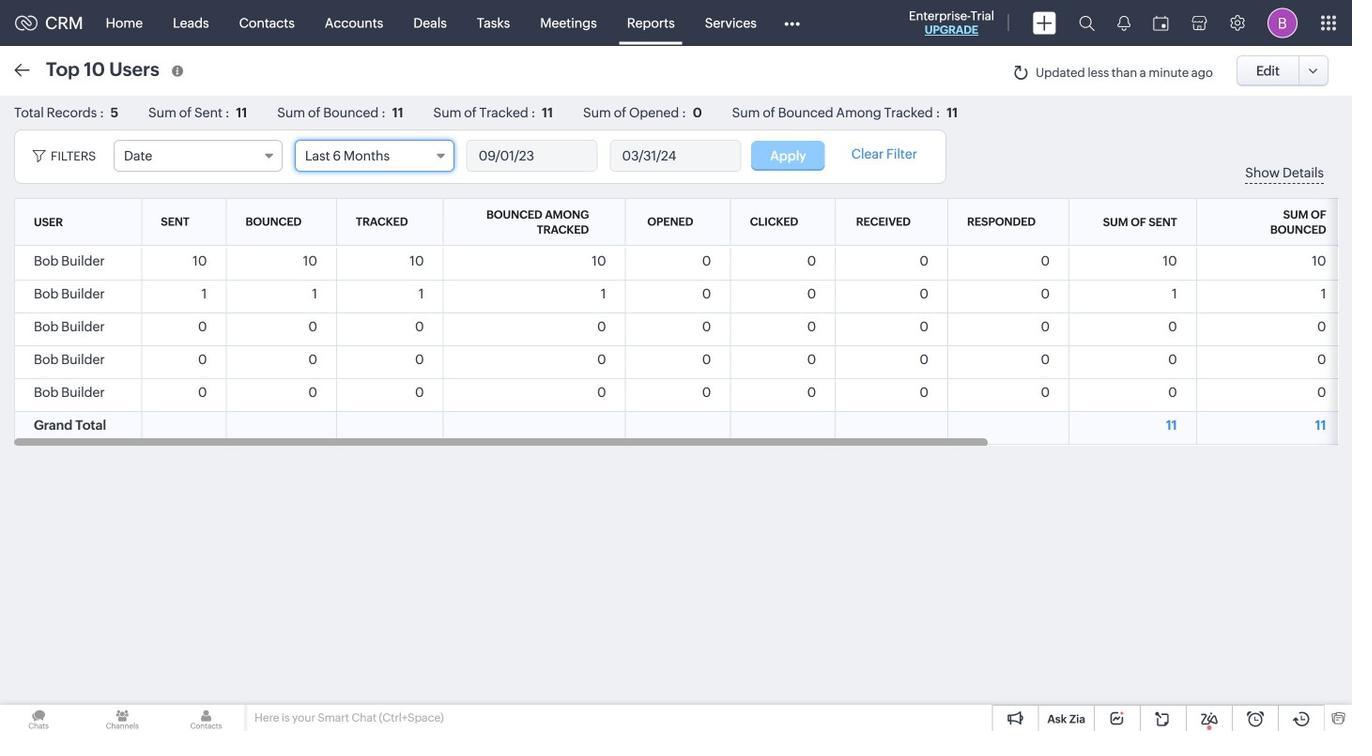 Task type: describe. For each thing, give the bounding box(es) containing it.
1 mm/dd/yy text field from the left
[[468, 141, 597, 171]]

signals element
[[1107, 0, 1142, 46]]

contacts image
[[168, 706, 245, 732]]

Other Modules field
[[772, 8, 813, 38]]

logo image
[[15, 16, 38, 31]]

search image
[[1079, 15, 1095, 31]]

channels image
[[84, 706, 161, 732]]

calendar image
[[1154, 16, 1170, 31]]

profile element
[[1257, 0, 1310, 46]]



Task type: vqa. For each thing, say whether or not it's contained in the screenshot.
Source on the right of page
no



Task type: locate. For each thing, give the bounding box(es) containing it.
search element
[[1068, 0, 1107, 46]]

1 horizontal spatial mm/dd/yy text field
[[611, 141, 741, 171]]

0 horizontal spatial mm/dd/yy text field
[[468, 141, 597, 171]]

profile image
[[1268, 8, 1298, 38]]

chats image
[[0, 706, 77, 732]]

create menu element
[[1022, 0, 1068, 46]]

2 mm/dd/yy text field from the left
[[611, 141, 741, 171]]

None field
[[114, 140, 283, 172], [295, 140, 455, 172], [114, 140, 283, 172], [295, 140, 455, 172]]

signals image
[[1118, 15, 1131, 31]]

MM/DD/YY text field
[[468, 141, 597, 171], [611, 141, 741, 171]]

create menu image
[[1033, 12, 1057, 34]]



